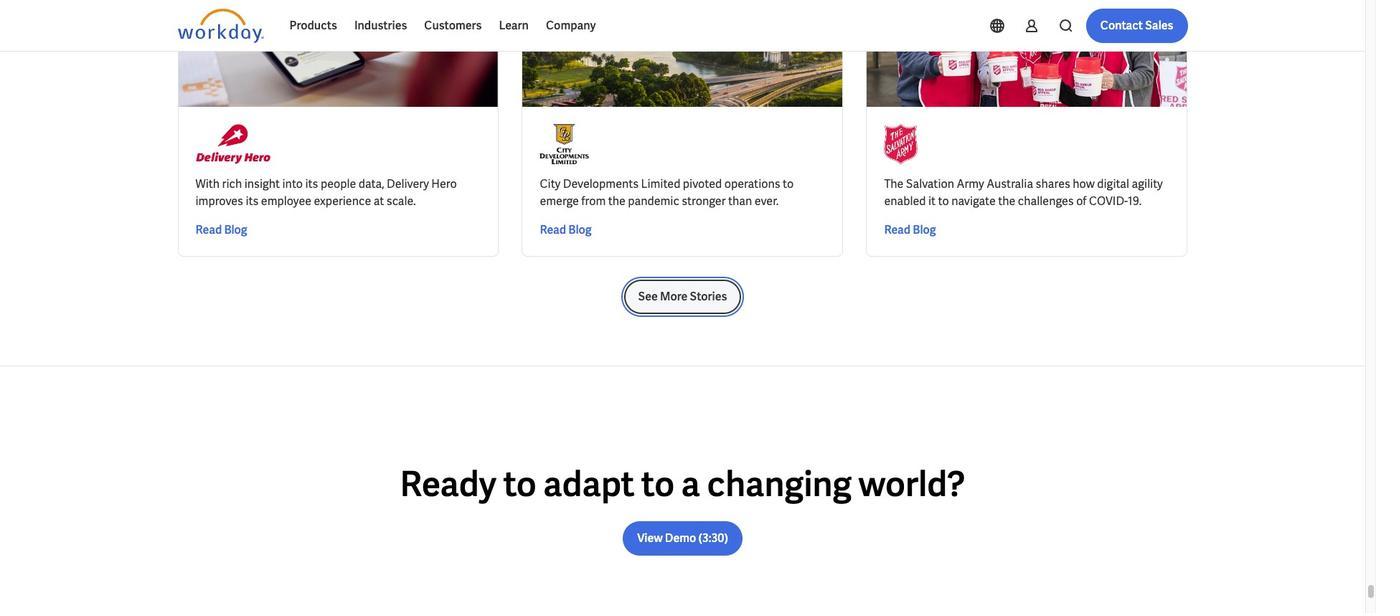 Task type: vqa. For each thing, say whether or not it's contained in the screenshot.
partners
no



Task type: describe. For each thing, give the bounding box(es) containing it.
data,
[[359, 177, 385, 192]]

challenges
[[1019, 194, 1074, 209]]

read blog link for with rich insight into its people data, delivery hero improves its employee experience at scale.
[[196, 222, 247, 239]]

read blog link for the salvation army australia shares how digital agility enabled it to navigate the challenges of covid-19.
[[885, 222, 937, 239]]

to inside the salvation army australia shares how digital agility enabled it to navigate the challenges of covid-19.
[[939, 194, 950, 209]]

developments
[[563, 177, 639, 192]]

city developments limited pivoted operations to emerge from the pandemic stronger than ever.
[[540, 177, 794, 209]]

business outcome
[[355, 16, 441, 29]]

view demo (3:30) link
[[623, 522, 743, 556]]

insight
[[245, 177, 280, 192]]

Search Customer Stories text field
[[984, 9, 1160, 34]]

1 horizontal spatial its
[[305, 177, 318, 192]]

delivery
[[387, 177, 429, 192]]

read for with rich insight into its people data, delivery hero improves its employee experience at scale.
[[196, 223, 222, 238]]

salvation
[[907, 177, 955, 192]]

the salvation army australia shares how digital agility enabled it to navigate the challenges of covid-19.
[[885, 177, 1164, 209]]

outcome
[[398, 16, 441, 29]]

industry
[[265, 16, 303, 29]]

how
[[1073, 177, 1095, 192]]

all
[[587, 16, 599, 29]]

people
[[321, 177, 356, 192]]

the inside city developments limited pivoted operations to emerge from the pandemic stronger than ever.
[[609, 194, 626, 209]]

city
[[540, 177, 561, 192]]

the inside the salvation army australia shares how digital agility enabled it to navigate the challenges of covid-19.
[[999, 194, 1016, 209]]

clear all
[[561, 16, 599, 29]]

into
[[283, 177, 303, 192]]

topic
[[189, 16, 214, 29]]

more button
[[481, 8, 545, 37]]

read blog link for city developments limited pivoted operations to emerge from the pandemic stronger than ever.
[[540, 222, 592, 239]]

(3:30)
[[699, 531, 729, 546]]

read blog for with rich insight into its people data, delivery hero improves its employee experience at scale.
[[196, 223, 247, 238]]

learn
[[499, 18, 529, 33]]

a
[[682, 462, 701, 507]]

experience
[[314, 194, 371, 209]]

to inside city developments limited pivoted operations to emerge from the pandemic stronger than ever.
[[783, 177, 794, 192]]

australia
[[987, 177, 1034, 192]]

contact sales link
[[1087, 9, 1188, 43]]

at
[[374, 194, 384, 209]]

navigate
[[952, 194, 996, 209]]

see more stories button
[[624, 280, 742, 314]]

read blog for the salvation army australia shares how digital agility enabled it to navigate the challenges of covid-19.
[[885, 223, 937, 238]]

cdl city developments limited (cdl management services pte. ltd.) image
[[540, 124, 589, 164]]

pandemic
[[628, 194, 680, 209]]

to left a
[[642, 462, 675, 507]]

ready to adapt to a changing world?
[[400, 462, 966, 507]]

view
[[638, 531, 663, 546]]

employee
[[261, 194, 312, 209]]

company
[[546, 18, 596, 33]]

read for city developments limited pivoted operations to emerge from the pandemic stronger than ever.
[[540, 223, 567, 238]]

operations
[[725, 177, 781, 192]]

company button
[[538, 9, 605, 43]]

agility
[[1132, 177, 1164, 192]]

shares
[[1036, 177, 1071, 192]]

it
[[929, 194, 936, 209]]

of
[[1077, 194, 1087, 209]]

covid-
[[1090, 194, 1129, 209]]

blog for improves
[[224, 223, 247, 238]]



Task type: locate. For each thing, give the bounding box(es) containing it.
army
[[957, 177, 985, 192]]

business outcome button
[[344, 8, 470, 37]]

0 horizontal spatial read blog
[[196, 223, 247, 238]]

learn button
[[491, 9, 538, 43]]

read for the salvation army australia shares how digital agility enabled it to navigate the challenges of covid-19.
[[885, 223, 911, 238]]

see more stories
[[639, 289, 728, 304]]

the right from
[[609, 194, 626, 209]]

to
[[783, 177, 794, 192], [939, 194, 950, 209], [504, 462, 537, 507], [642, 462, 675, 507]]

customers
[[425, 18, 482, 33]]

1 horizontal spatial more
[[660, 289, 688, 304]]

read blog link
[[196, 222, 247, 239], [540, 222, 592, 239], [885, 222, 937, 239]]

2 horizontal spatial read blog
[[885, 223, 937, 238]]

1 the from the left
[[609, 194, 626, 209]]

ever.
[[755, 194, 779, 209]]

contact sales
[[1101, 18, 1174, 33]]

blog down from
[[569, 223, 592, 238]]

0 horizontal spatial more
[[493, 16, 517, 29]]

enabled
[[885, 194, 927, 209]]

1 horizontal spatial read blog
[[540, 223, 592, 238]]

0 horizontal spatial read
[[196, 223, 222, 238]]

scale.
[[387, 194, 416, 209]]

with rich insight into its people data, delivery hero improves its employee experience at scale.
[[196, 177, 457, 209]]

blog down improves
[[224, 223, 247, 238]]

2 horizontal spatial read blog link
[[885, 222, 937, 239]]

read blog down improves
[[196, 223, 247, 238]]

clear
[[561, 16, 585, 29]]

2 read blog from the left
[[540, 223, 592, 238]]

adapt
[[544, 462, 635, 507]]

1 blog from the left
[[224, 223, 247, 238]]

the
[[609, 194, 626, 209], [999, 194, 1016, 209]]

ready
[[400, 462, 497, 507]]

go to the homepage image
[[178, 9, 264, 43]]

more right see
[[660, 289, 688, 304]]

rich
[[222, 177, 242, 192]]

to left adapt
[[504, 462, 537, 507]]

blog for pandemic
[[569, 223, 592, 238]]

0 horizontal spatial the
[[609, 194, 626, 209]]

read down emerge
[[540, 223, 567, 238]]

view demo (3:30)
[[638, 531, 729, 546]]

1 read blog link from the left
[[196, 222, 247, 239]]

1 read blog from the left
[[196, 223, 247, 238]]

3 read blog link from the left
[[885, 222, 937, 239]]

demo
[[665, 531, 697, 546]]

see
[[639, 289, 658, 304]]

read blog link down improves
[[196, 222, 247, 239]]

to right "operations"
[[783, 177, 794, 192]]

sales
[[1146, 18, 1174, 33]]

than
[[729, 194, 753, 209]]

2 the from the left
[[999, 194, 1016, 209]]

limited
[[642, 177, 681, 192]]

1 read from the left
[[196, 223, 222, 238]]

read blog down enabled on the top of the page
[[885, 223, 937, 238]]

1 horizontal spatial read
[[540, 223, 567, 238]]

0 horizontal spatial blog
[[224, 223, 247, 238]]

0 horizontal spatial read blog link
[[196, 222, 247, 239]]

the salvation army image
[[885, 124, 918, 164]]

from
[[582, 194, 606, 209]]

0 horizontal spatial its
[[246, 194, 259, 209]]

hero
[[432, 177, 457, 192]]

0 vertical spatial more
[[493, 16, 517, 29]]

3 read from the left
[[885, 223, 911, 238]]

3 read blog from the left
[[885, 223, 937, 238]]

read blog for city developments limited pivoted operations to emerge from the pandemic stronger than ever.
[[540, 223, 592, 238]]

more right the customers
[[493, 16, 517, 29]]

business
[[355, 16, 396, 29]]

digital
[[1098, 177, 1130, 192]]

emerge
[[540, 194, 579, 209]]

industries
[[355, 18, 407, 33]]

its down insight
[[246, 194, 259, 209]]

industries button
[[346, 9, 416, 43]]

blog for it
[[913, 223, 937, 238]]

clear all button
[[557, 8, 604, 37]]

its right into
[[305, 177, 318, 192]]

contact
[[1101, 18, 1144, 33]]

customers button
[[416, 9, 491, 43]]

world?
[[859, 462, 966, 507]]

3 blog from the left
[[913, 223, 937, 238]]

2 read blog link from the left
[[540, 222, 592, 239]]

2 blog from the left
[[569, 223, 592, 238]]

1 vertical spatial its
[[246, 194, 259, 209]]

delivery hero image
[[196, 124, 271, 164]]

1 horizontal spatial the
[[999, 194, 1016, 209]]

read down improves
[[196, 223, 222, 238]]

topic button
[[178, 8, 242, 37]]

to right it
[[939, 194, 950, 209]]

stronger
[[682, 194, 726, 209]]

read blog down emerge
[[540, 223, 592, 238]]

1 horizontal spatial read blog link
[[540, 222, 592, 239]]

improves
[[196, 194, 243, 209]]

2 horizontal spatial read
[[885, 223, 911, 238]]

0 vertical spatial its
[[305, 177, 318, 192]]

read blog link down emerge
[[540, 222, 592, 239]]

1 horizontal spatial blog
[[569, 223, 592, 238]]

its
[[305, 177, 318, 192], [246, 194, 259, 209]]

industry button
[[254, 8, 332, 37]]

blog down it
[[913, 223, 937, 238]]

read blog link down enabled on the top of the page
[[885, 222, 937, 239]]

1 vertical spatial more
[[660, 289, 688, 304]]

with
[[196, 177, 220, 192]]

2 read from the left
[[540, 223, 567, 238]]

stories
[[690, 289, 728, 304]]

changing
[[708, 462, 852, 507]]

19.
[[1129, 194, 1142, 209]]

read
[[196, 223, 222, 238], [540, 223, 567, 238], [885, 223, 911, 238]]

the
[[885, 177, 904, 192]]

products
[[290, 18, 337, 33]]

2 horizontal spatial blog
[[913, 223, 937, 238]]

blog
[[224, 223, 247, 238], [569, 223, 592, 238], [913, 223, 937, 238]]

the down australia
[[999, 194, 1016, 209]]

pivoted
[[683, 177, 722, 192]]

more
[[493, 16, 517, 29], [660, 289, 688, 304]]

read down enabled on the top of the page
[[885, 223, 911, 238]]

read blog
[[196, 223, 247, 238], [540, 223, 592, 238], [885, 223, 937, 238]]

products button
[[281, 9, 346, 43]]



